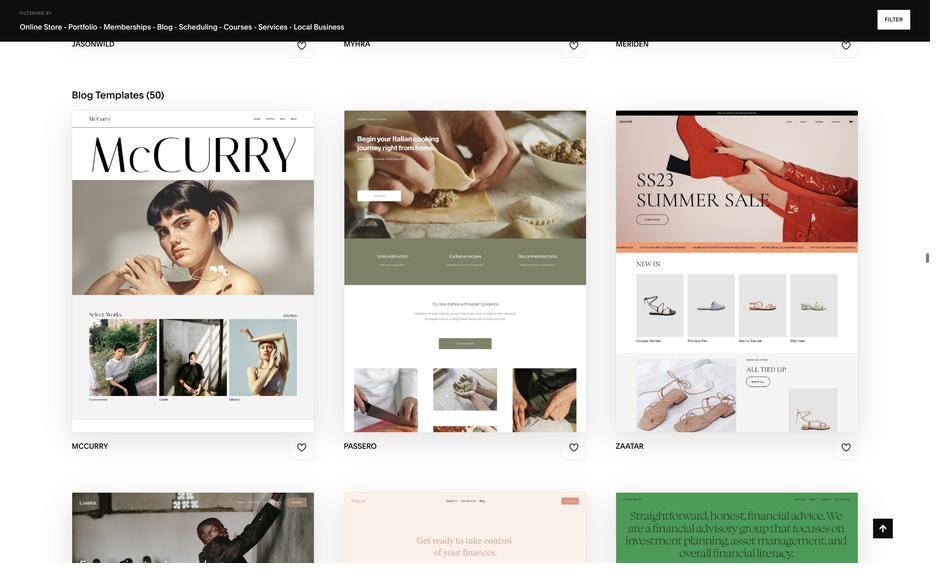 Task type: locate. For each thing, give the bounding box(es) containing it.
scheduling
[[179, 22, 218, 31]]

with for mccurry
[[168, 254, 191, 264]]

6 - from the left
[[254, 22, 257, 31]]

zaatar
[[742, 254, 777, 264], [741, 271, 775, 282], [616, 442, 644, 451]]

1 vertical spatial mccurry
[[191, 271, 236, 282]]

1 horizontal spatial start
[[413, 254, 440, 264]]

with up "preview mccurry"
[[168, 254, 191, 264]]

- right courses
[[254, 22, 257, 31]]

2 start from the left
[[413, 254, 440, 264]]

1 horizontal spatial preview
[[424, 271, 463, 282]]

-
[[64, 22, 67, 31], [99, 22, 102, 31], [153, 22, 156, 31], [174, 22, 177, 31], [219, 22, 222, 31], [254, 22, 257, 31], [289, 22, 292, 31]]

1 start from the left
[[139, 254, 166, 264]]

filter
[[885, 16, 904, 23]]

- right memberships
[[153, 22, 156, 31]]

preview down start with passero
[[424, 271, 463, 282]]

with up preview passero
[[442, 254, 465, 264]]

with for zaatar
[[717, 254, 740, 264]]

0 vertical spatial mccurry
[[193, 254, 238, 264]]

start up preview zaatar
[[688, 254, 715, 264]]

0 vertical spatial zaatar
[[742, 254, 777, 264]]

preview inside "link"
[[150, 271, 189, 282]]

start with mccurry
[[139, 254, 238, 264]]

50
[[150, 89, 161, 101]]

2 horizontal spatial preview
[[699, 271, 739, 282]]

blog
[[157, 22, 173, 31], [72, 89, 93, 101]]

start inside 'button'
[[139, 254, 166, 264]]

preview
[[150, 271, 189, 282], [424, 271, 463, 282], [699, 271, 739, 282]]

2 with from the left
[[442, 254, 465, 264]]

0 horizontal spatial blog
[[72, 89, 93, 101]]

add mccurry to your favorites list image
[[297, 443, 307, 453]]

start for preview zaatar
[[688, 254, 715, 264]]

- left the scheduling
[[174, 22, 177, 31]]

preview zaatar link
[[699, 265, 775, 289]]

start up "preview mccurry"
[[139, 254, 166, 264]]

preview zaatar
[[699, 271, 775, 282]]

preview down 'start with mccurry' at the top left
[[150, 271, 189, 282]]

0 horizontal spatial preview
[[150, 271, 189, 282]]

2 preview from the left
[[424, 271, 463, 282]]

1 preview from the left
[[150, 271, 189, 282]]

1 vertical spatial zaatar
[[741, 271, 775, 282]]

2 vertical spatial mccurry
[[72, 442, 108, 451]]

blog left templates
[[72, 89, 93, 101]]

- right store
[[64, 22, 67, 31]]

start with passero
[[413, 254, 508, 264]]

with inside 'button'
[[168, 254, 191, 264]]

- left "local"
[[289, 22, 292, 31]]

add zaatar to your favorites list image
[[841, 443, 851, 453]]

0 horizontal spatial with
[[168, 254, 191, 264]]

- right portfolio
[[99, 22, 102, 31]]

1 with from the left
[[168, 254, 191, 264]]

3 start from the left
[[688, 254, 715, 264]]

store
[[44, 22, 62, 31]]

2 horizontal spatial with
[[717, 254, 740, 264]]

0 vertical spatial passero
[[467, 254, 508, 264]]

preview down 'start with zaatar'
[[699, 271, 739, 282]]

mccurry inside 'button'
[[193, 254, 238, 264]]

passero
[[467, 254, 508, 264], [466, 271, 506, 282], [344, 442, 377, 451]]

1 - from the left
[[64, 22, 67, 31]]

courses
[[224, 22, 252, 31]]

2 vertical spatial passero
[[344, 442, 377, 451]]

start up preview passero
[[413, 254, 440, 264]]

back to top image
[[878, 524, 888, 534]]

zaatar image
[[617, 111, 858, 433]]

2 horizontal spatial start
[[688, 254, 715, 264]]

0 vertical spatial blog
[[157, 22, 173, 31]]

with up preview zaatar
[[717, 254, 740, 264]]

zaatar inside button
[[742, 254, 777, 264]]

3 preview from the left
[[699, 271, 739, 282]]

3 with from the left
[[717, 254, 740, 264]]

start
[[139, 254, 166, 264], [413, 254, 440, 264], [688, 254, 715, 264]]

start for preview passero
[[413, 254, 440, 264]]

mccurry
[[193, 254, 238, 264], [191, 271, 236, 282], [72, 442, 108, 451]]

1 horizontal spatial with
[[442, 254, 465, 264]]

add jasonwild to your favorites list image
[[297, 41, 307, 51]]

- left courses
[[219, 22, 222, 31]]

0 horizontal spatial start
[[139, 254, 166, 264]]

business
[[314, 22, 344, 31]]

blog templates ( 50 )
[[72, 89, 164, 101]]

jasonwild image
[[72, 0, 314, 30]]

blog left the scheduling
[[157, 22, 173, 31]]

passero inside button
[[467, 254, 508, 264]]

with
[[168, 254, 191, 264], [442, 254, 465, 264], [717, 254, 740, 264]]

portfolio
[[68, 22, 97, 31]]

2 - from the left
[[99, 22, 102, 31]]

myhra
[[344, 40, 370, 49]]

start with zaatar button
[[688, 247, 786, 272]]



Task type: vqa. For each thing, say whether or not it's contained in the screenshot.
Squarespace for Is
no



Task type: describe. For each thing, give the bounding box(es) containing it.
meriden
[[616, 40, 649, 49]]

1 vertical spatial blog
[[72, 89, 93, 101]]

memberships
[[104, 22, 151, 31]]

by
[[46, 11, 52, 16]]

lusaka image
[[72, 493, 314, 564]]

start with passero button
[[413, 247, 517, 272]]

4 - from the left
[[174, 22, 177, 31]]

start with mccurry button
[[139, 247, 247, 272]]

preview for preview passero
[[424, 271, 463, 282]]

5 - from the left
[[219, 22, 222, 31]]

templates
[[95, 89, 144, 101]]

start with zaatar
[[688, 254, 777, 264]]

2 vertical spatial zaatar
[[616, 442, 644, 451]]

jasonwild
[[72, 40, 115, 49]]

with for passero
[[442, 254, 465, 264]]

filtering
[[20, 11, 45, 16]]

filtering by
[[20, 11, 52, 16]]

local
[[294, 22, 312, 31]]

services
[[258, 22, 288, 31]]

start for preview mccurry
[[139, 254, 166, 264]]

passero image
[[344, 111, 586, 433]]

preview for preview zaatar
[[699, 271, 739, 282]]

add myhra to your favorites list image
[[569, 41, 579, 51]]

preview mccurry
[[150, 271, 236, 282]]

degraw image
[[344, 493, 586, 564]]

mccurry image
[[72, 111, 314, 433]]

cadere image
[[617, 493, 858, 564]]

online
[[20, 22, 42, 31]]

1 horizontal spatial blog
[[157, 22, 173, 31]]

preview passero link
[[424, 265, 506, 289]]

preview passero
[[424, 271, 506, 282]]

)
[[161, 89, 164, 101]]

online store - portfolio - memberships - blog - scheduling - courses - services - local business
[[20, 22, 344, 31]]

preview mccurry link
[[150, 265, 236, 289]]

add meriden to your favorites list image
[[841, 41, 851, 51]]

preview for preview mccurry
[[150, 271, 189, 282]]

mccurry inside "link"
[[191, 271, 236, 282]]

7 - from the left
[[289, 22, 292, 31]]

filter button
[[878, 10, 911, 30]]

(
[[146, 89, 150, 101]]

add passero to your favorites list image
[[569, 443, 579, 453]]

1 vertical spatial passero
[[466, 271, 506, 282]]

3 - from the left
[[153, 22, 156, 31]]



